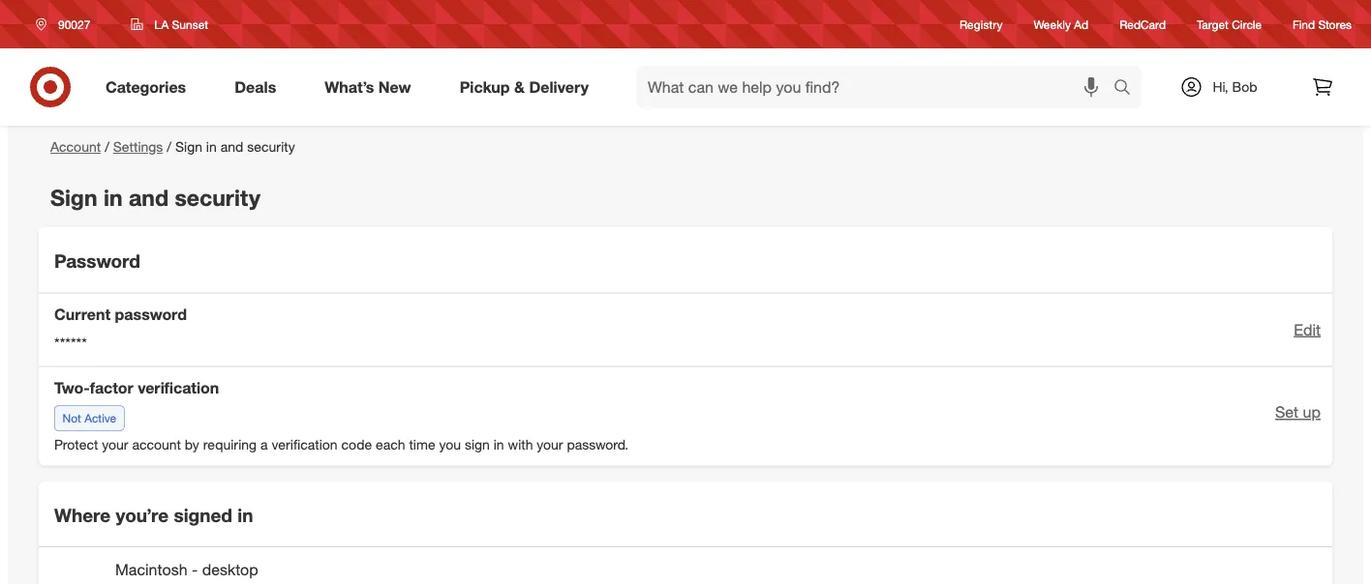 Task type: describe. For each thing, give the bounding box(es) containing it.
2 / from the left
[[167, 138, 171, 155]]

1 vertical spatial verification
[[272, 436, 338, 453]]

time
[[409, 436, 435, 453]]

you're
[[116, 505, 169, 527]]

two-factor verification
[[54, 379, 219, 398]]

pickup
[[460, 78, 510, 96]]

pickup & delivery link
[[443, 66, 613, 108]]

search
[[1105, 79, 1151, 98]]

protect your account by requiring a verification code each time you sign in with your password.
[[54, 436, 629, 453]]

hi,
[[1213, 78, 1229, 95]]

current
[[54, 306, 111, 324]]

account link
[[50, 138, 101, 155]]

new
[[378, 78, 411, 96]]

what's
[[325, 78, 374, 96]]

account
[[132, 436, 181, 453]]

in down settings
[[104, 184, 123, 211]]

edit button
[[1294, 319, 1321, 341]]

0 horizontal spatial verification
[[138, 379, 219, 398]]

0 vertical spatial security
[[247, 138, 295, 155]]

password.
[[567, 436, 629, 453]]

categories
[[106, 78, 186, 96]]

current password ******
[[54, 306, 187, 353]]

1 vertical spatial security
[[175, 184, 260, 211]]

code
[[341, 436, 372, 453]]

set up
[[1275, 403, 1321, 422]]

stores
[[1318, 17, 1352, 31]]

in right signed
[[237, 505, 253, 527]]

two-
[[54, 379, 90, 398]]

find stores
[[1293, 17, 1352, 31]]

up
[[1303, 403, 1321, 422]]

&
[[514, 78, 525, 96]]

you
[[439, 436, 461, 453]]

registry link
[[960, 16, 1003, 33]]

0 horizontal spatial and
[[129, 184, 168, 211]]

weekly ad
[[1034, 17, 1089, 31]]

requiring
[[203, 436, 257, 453]]

target circle
[[1197, 17, 1262, 31]]

0 vertical spatial and
[[220, 138, 243, 155]]

sunset
[[172, 17, 208, 31]]

la sunset button
[[118, 7, 221, 42]]

a
[[261, 436, 268, 453]]

account
[[50, 138, 101, 155]]

protect
[[54, 436, 98, 453]]

in right settings
[[206, 138, 217, 155]]

where you're signed in
[[54, 505, 253, 527]]

sign in and security
[[50, 184, 260, 211]]

not active
[[62, 411, 116, 426]]

settings link
[[113, 138, 163, 155]]

1 your from the left
[[102, 436, 128, 453]]

sign
[[465, 436, 490, 453]]

settings
[[113, 138, 163, 155]]

pickup & delivery
[[460, 78, 589, 96]]

where
[[54, 505, 111, 527]]

set
[[1275, 403, 1299, 422]]



Task type: locate. For each thing, give the bounding box(es) containing it.
/ left settings link at the top left
[[105, 138, 109, 155]]

-
[[192, 561, 198, 580]]

90027
[[58, 17, 90, 31]]

weekly
[[1034, 17, 1071, 31]]

deals
[[235, 78, 276, 96]]

1 horizontal spatial sign
[[175, 138, 202, 155]]

bob
[[1232, 78, 1257, 95]]

delivery
[[529, 78, 589, 96]]

your right with
[[537, 436, 563, 453]]

******
[[54, 334, 87, 353]]

active
[[84, 411, 116, 426]]

your down active
[[102, 436, 128, 453]]

verification up by
[[138, 379, 219, 398]]

deals link
[[218, 66, 300, 108]]

1 horizontal spatial /
[[167, 138, 171, 155]]

1 horizontal spatial verification
[[272, 436, 338, 453]]

categories link
[[89, 66, 210, 108]]

1 horizontal spatial your
[[537, 436, 563, 453]]

sign right settings link at the top left
[[175, 138, 202, 155]]

sign
[[175, 138, 202, 155], [50, 184, 97, 211]]

1 / from the left
[[105, 138, 109, 155]]

and down settings link at the top left
[[129, 184, 168, 211]]

set up button
[[1275, 402, 1321, 424]]

by
[[185, 436, 199, 453]]

ad
[[1074, 17, 1089, 31]]

verification right a in the bottom left of the page
[[272, 436, 338, 453]]

registry
[[960, 17, 1003, 31]]

macintosh - desktop
[[115, 561, 258, 580]]

0 horizontal spatial /
[[105, 138, 109, 155]]

find
[[1293, 17, 1315, 31]]

macintosh
[[115, 561, 187, 580]]

0 horizontal spatial your
[[102, 436, 128, 453]]

in
[[206, 138, 217, 155], [104, 184, 123, 211], [494, 436, 504, 453], [237, 505, 253, 527]]

find stores link
[[1293, 16, 1352, 33]]

weekly ad link
[[1034, 16, 1089, 33]]

and
[[220, 138, 243, 155], [129, 184, 168, 211]]

sign down account
[[50, 184, 97, 211]]

/ right settings link at the top left
[[167, 138, 171, 155]]

1 vertical spatial and
[[129, 184, 168, 211]]

password
[[54, 251, 140, 273]]

signed
[[174, 505, 232, 527]]

password
[[115, 306, 187, 324]]

la sunset
[[154, 17, 208, 31]]

la
[[154, 17, 169, 31]]

desktop
[[202, 561, 258, 580]]

security
[[247, 138, 295, 155], [175, 184, 260, 211]]

security down account / settings / sign in and security
[[175, 184, 260, 211]]

what's new
[[325, 78, 411, 96]]

search button
[[1105, 66, 1151, 112]]

hi, bob
[[1213, 78, 1257, 95]]

redcard
[[1120, 17, 1166, 31]]

0 vertical spatial sign
[[175, 138, 202, 155]]

not
[[62, 411, 81, 426]]

your
[[102, 436, 128, 453], [537, 436, 563, 453]]

90027 button
[[23, 7, 111, 42]]

1 vertical spatial sign
[[50, 184, 97, 211]]

what's new link
[[308, 66, 435, 108]]

2 your from the left
[[537, 436, 563, 453]]

0 horizontal spatial sign
[[50, 184, 97, 211]]

target
[[1197, 17, 1229, 31]]

edit
[[1294, 321, 1321, 339]]

/
[[105, 138, 109, 155], [167, 138, 171, 155]]

circle
[[1232, 17, 1262, 31]]

What can we help you find? suggestions appear below search field
[[636, 66, 1118, 108]]

in left with
[[494, 436, 504, 453]]

verification
[[138, 379, 219, 398], [272, 436, 338, 453]]

0 vertical spatial verification
[[138, 379, 219, 398]]

factor
[[90, 379, 133, 398]]

account / settings / sign in and security
[[50, 138, 295, 155]]

each
[[376, 436, 405, 453]]

and down deals
[[220, 138, 243, 155]]

with
[[508, 436, 533, 453]]

redcard link
[[1120, 16, 1166, 33]]

target circle link
[[1197, 16, 1262, 33]]

security down deals link
[[247, 138, 295, 155]]

1 horizontal spatial and
[[220, 138, 243, 155]]



Task type: vqa. For each thing, say whether or not it's contained in the screenshot.
$10.00 in the $7.00 reg $10.00 Sale 6pc Hanukkah Cookie Cutter Set - Threshold™
no



